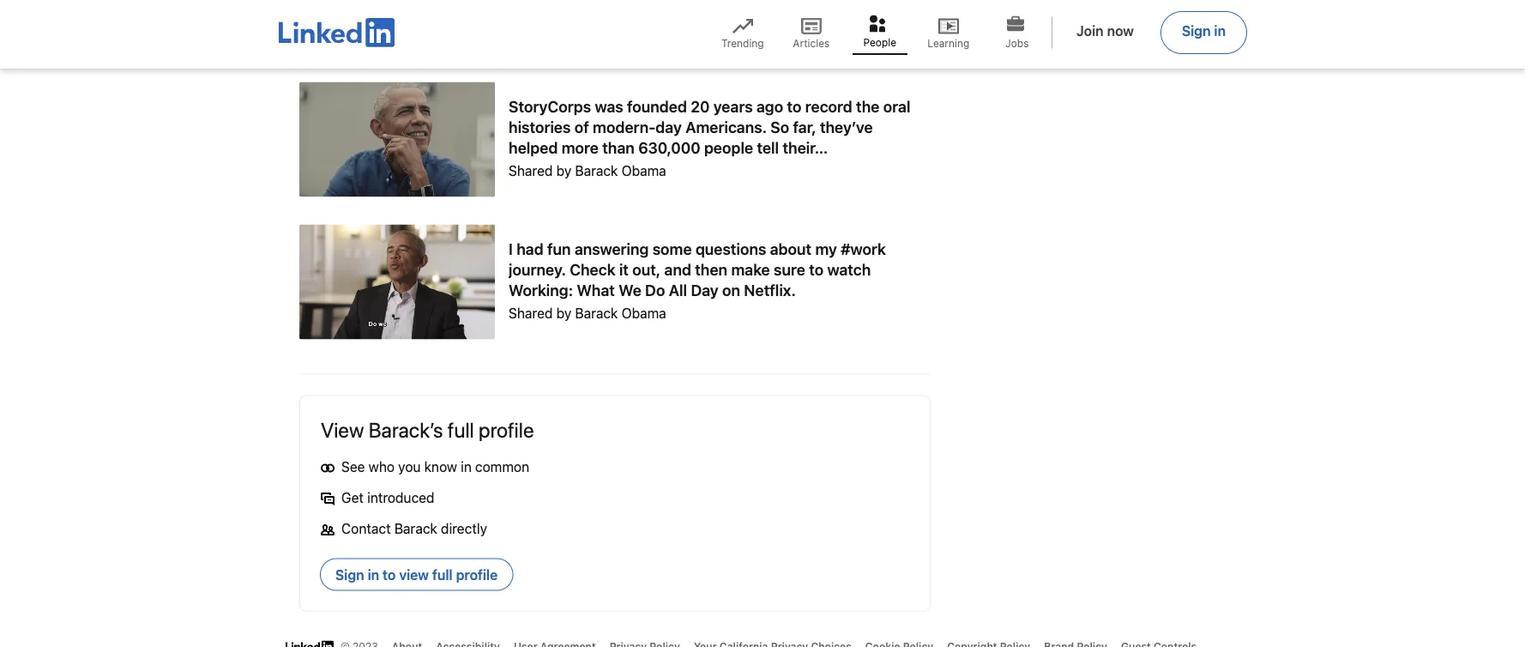 Task type: vqa. For each thing, say whether or not it's contained in the screenshot.
People link
yes



Task type: locate. For each thing, give the bounding box(es) containing it.
barack's
[[369, 418, 443, 442]]

sign for sign in to view full profile
[[336, 567, 364, 583]]

to inside 'storycorps was founded 20 years ago to record the oral histories of modern-day americans. so far, they've helped more than 630,000 people tell their… shared by barack obama'
[[787, 98, 802, 116]]

1 horizontal spatial in
[[461, 459, 472, 475]]

20
[[691, 98, 710, 116]]

1 vertical spatial profile
[[456, 567, 498, 583]]

sign for sign in
[[1183, 23, 1211, 39]]

profile
[[479, 418, 534, 442], [456, 567, 498, 583]]

what
[[577, 281, 615, 300]]

1 shared from the top
[[509, 163, 553, 179]]

in for sign in to view full profile
[[368, 567, 379, 583]]

shared down helped
[[509, 163, 553, 179]]

sign inside 'sign in to view full profile' button
[[336, 567, 364, 583]]

obama down than
[[622, 163, 667, 179]]

join now
[[1077, 23, 1134, 39]]

0 vertical spatial to
[[787, 98, 802, 116]]

2 by from the top
[[557, 305, 572, 321]]

to
[[787, 98, 802, 116], [809, 261, 824, 279], [383, 567, 396, 583]]

barack down what at the top of the page
[[575, 305, 618, 321]]

in inside button
[[368, 567, 379, 583]]

questions
[[696, 240, 767, 259]]

my
[[816, 240, 837, 259]]

barack obama link
[[575, 163, 667, 179], [575, 305, 667, 321]]

people link
[[853, 10, 908, 55]]

to up far,
[[787, 98, 802, 116]]

see who you know in common
[[342, 459, 530, 475]]

0 vertical spatial sign
[[1183, 23, 1211, 39]]

shared
[[509, 163, 553, 179], [509, 305, 553, 321]]

1 vertical spatial barack
[[575, 305, 618, 321]]

1 vertical spatial in
[[461, 459, 472, 475]]

on
[[723, 281, 741, 300]]

1 vertical spatial sign
[[336, 567, 364, 583]]

storycorps was founded 20 years ago to record the oral histories of modern-day americans. so far, they've helped more than 630,000 people tell their… shared by barack obama
[[509, 98, 911, 179]]

barack obama link down than
[[575, 163, 667, 179]]

get
[[342, 490, 364, 506]]

sign in to view full profile
[[336, 567, 498, 583]]

in inside primary "element"
[[1215, 23, 1226, 39]]

shared inside i had fun answering some questions about my #work journey. check it out, and then make sure to watch working: what we do all day on netflix. shared by barack obama
[[509, 305, 553, 321]]

barack obama link for what
[[575, 305, 667, 321]]

i
[[509, 240, 513, 259]]

sign right "now" in the right top of the page
[[1183, 23, 1211, 39]]

0 horizontal spatial in
[[368, 567, 379, 583]]

their…
[[783, 139, 828, 157]]

the
[[856, 98, 880, 116]]

articles link
[[784, 10, 839, 55]]

and
[[665, 261, 692, 279]]

to left view
[[383, 567, 396, 583]]

obama down do
[[622, 305, 667, 321]]

full
[[448, 418, 474, 442], [432, 567, 453, 583]]

you
[[398, 459, 421, 475]]

sign in
[[1183, 23, 1226, 39]]

profile inside button
[[456, 567, 498, 583]]

contact
[[342, 520, 391, 537]]

ago
[[757, 98, 784, 116]]

sign
[[1183, 23, 1211, 39], [336, 567, 364, 583]]

0 vertical spatial barack obama link
[[575, 163, 667, 179]]

about
[[770, 240, 812, 259]]

0 vertical spatial in
[[1215, 23, 1226, 39]]

in for sign in
[[1215, 23, 1226, 39]]

sign down contact
[[336, 567, 364, 583]]

then
[[695, 261, 728, 279]]

now
[[1108, 23, 1134, 39]]

full right view
[[432, 567, 453, 583]]

founded
[[627, 98, 687, 116]]

they've
[[820, 118, 873, 137]]

directly
[[441, 520, 487, 537]]

1 vertical spatial obama
[[622, 305, 667, 321]]

1 vertical spatial by
[[557, 305, 572, 321]]

articles
[[793, 37, 830, 49]]

1 vertical spatial to
[[809, 261, 824, 279]]

1 horizontal spatial sign
[[1183, 23, 1211, 39]]

1 vertical spatial full
[[432, 567, 453, 583]]

barack
[[575, 163, 618, 179], [575, 305, 618, 321], [395, 520, 438, 537]]

barack obama link down we
[[575, 305, 667, 321]]

profile down directly
[[456, 567, 498, 583]]

1 horizontal spatial to
[[787, 98, 802, 116]]

barack obama link for than
[[575, 163, 667, 179]]

sign inside sign in link
[[1183, 23, 1211, 39]]

0 vertical spatial by
[[557, 163, 572, 179]]

1 barack obama link from the top
[[575, 163, 667, 179]]

profile up common
[[479, 418, 534, 442]]

by
[[557, 163, 572, 179], [557, 305, 572, 321]]

1 vertical spatial shared
[[509, 305, 553, 321]]

barack inside i had fun answering some questions about my #work journey. check it out, and then make sure to watch working: what we do all day on netflix. shared by barack obama
[[575, 305, 618, 321]]

storycorps
[[509, 98, 591, 116]]

people
[[864, 36, 897, 48]]

primary element
[[279, 0, 1247, 69]]

sign in link
[[1162, 12, 1247, 53]]

1 by from the top
[[557, 163, 572, 179]]

0 vertical spatial shared
[[509, 163, 553, 179]]

obama
[[622, 163, 667, 179], [622, 305, 667, 321]]

shared down working:
[[509, 305, 553, 321]]

years
[[714, 98, 753, 116]]

0 vertical spatial barack
[[575, 163, 618, 179]]

0 vertical spatial obama
[[622, 163, 667, 179]]

0 horizontal spatial sign
[[336, 567, 364, 583]]

contact barack directly
[[342, 520, 487, 537]]

barack down more
[[575, 163, 618, 179]]

2 horizontal spatial to
[[809, 261, 824, 279]]

in
[[1215, 23, 1226, 39], [461, 459, 472, 475], [368, 567, 379, 583]]

barack down introduced
[[395, 520, 438, 537]]

1 obama from the top
[[622, 163, 667, 179]]

2 vertical spatial in
[[368, 567, 379, 583]]

day
[[656, 118, 682, 137]]

than
[[603, 139, 635, 157]]

2 obama from the top
[[622, 305, 667, 321]]

full up know on the left bottom
[[448, 418, 474, 442]]

who
[[369, 459, 395, 475]]

2 vertical spatial to
[[383, 567, 396, 583]]

to inside button
[[383, 567, 396, 583]]

more
[[562, 139, 599, 157]]

to down my
[[809, 261, 824, 279]]

check
[[570, 261, 616, 279]]

watch
[[828, 261, 871, 279]]

working:
[[509, 281, 573, 300]]

2 barack obama link from the top
[[575, 305, 667, 321]]

by down working:
[[557, 305, 572, 321]]

2 horizontal spatial in
[[1215, 23, 1226, 39]]

0 horizontal spatial to
[[383, 567, 396, 583]]

barack inside 'storycorps was founded 20 years ago to record the oral histories of modern-day americans. so far, they've helped more than 630,000 people tell their… shared by barack obama'
[[575, 163, 618, 179]]

by down more
[[557, 163, 572, 179]]

journey.
[[509, 261, 566, 279]]

netflix.
[[744, 281, 796, 300]]

fun
[[548, 240, 571, 259]]

2 shared from the top
[[509, 305, 553, 321]]

so
[[771, 118, 790, 137]]

1 vertical spatial barack obama link
[[575, 305, 667, 321]]

2 vertical spatial barack
[[395, 520, 438, 537]]



Task type: describe. For each thing, give the bounding box(es) containing it.
it
[[619, 261, 629, 279]]

learning
[[928, 37, 970, 49]]

view
[[321, 418, 364, 442]]

join
[[1077, 23, 1104, 39]]

see
[[342, 459, 365, 475]]

people
[[704, 139, 754, 157]]

view
[[399, 567, 429, 583]]

join now link
[[1056, 12, 1155, 53]]

jobs
[[1006, 37, 1029, 49]]

helped
[[509, 139, 558, 157]]

know
[[424, 459, 457, 475]]

by inside i had fun answering some questions about my #work journey. check it out, and then make sure to watch working: what we do all day on netflix. shared by barack obama
[[557, 305, 572, 321]]

view barack's full profile
[[321, 418, 534, 442]]

answering
[[575, 240, 649, 259]]

record
[[806, 98, 853, 116]]

trending link
[[716, 10, 771, 55]]

obama inside i had fun answering some questions about my #work journey. check it out, and then make sure to watch working: what we do all day on netflix. shared by barack obama
[[622, 305, 667, 321]]

0 vertical spatial profile
[[479, 418, 534, 442]]

by inside 'storycorps was founded 20 years ago to record the oral histories of modern-day americans. so far, they've helped more than 630,000 people tell their… shared by barack obama'
[[557, 163, 572, 179]]

common
[[475, 459, 530, 475]]

out,
[[633, 261, 661, 279]]

americans.
[[686, 118, 767, 137]]

to inside i had fun answering some questions about my #work journey. check it out, and then make sure to watch working: what we do all day on netflix. shared by barack obama
[[809, 261, 824, 279]]

do
[[645, 281, 665, 300]]

histories
[[509, 118, 571, 137]]

sure
[[774, 261, 806, 279]]

obama inside 'storycorps was founded 20 years ago to record the oral histories of modern-day americans. so far, they've helped more than 630,000 people tell their… shared by barack obama'
[[622, 163, 667, 179]]

of
[[575, 118, 589, 137]]

all
[[669, 281, 687, 300]]

630,000
[[639, 139, 701, 157]]

full inside button
[[432, 567, 453, 583]]

jobs link
[[990, 10, 1045, 55]]

far,
[[793, 118, 817, 137]]

#work
[[841, 240, 886, 259]]

had
[[517, 240, 544, 259]]

tell
[[757, 139, 779, 157]]

get introduced
[[342, 490, 435, 506]]

i had fun answering some questions about my #work journey. check it out, and then make sure to watch working: what we do all day on netflix. shared by barack obama
[[509, 240, 886, 321]]

make
[[731, 261, 770, 279]]

introduced
[[367, 490, 435, 506]]

oral
[[884, 98, 911, 116]]

learning link
[[922, 10, 976, 55]]

shared inside 'storycorps was founded 20 years ago to record the oral histories of modern-day americans. so far, they've helped more than 630,000 people tell their… shared by barack obama'
[[509, 163, 553, 179]]

some
[[653, 240, 692, 259]]

trending
[[722, 37, 764, 49]]

was
[[595, 98, 624, 116]]

sign in to view full profile button
[[321, 559, 513, 590]]

view barack's full profile main content
[[279, 0, 1247, 632]]

we
[[619, 281, 642, 300]]

day
[[691, 281, 719, 300]]

0 vertical spatial full
[[448, 418, 474, 442]]

modern-
[[593, 118, 656, 137]]



